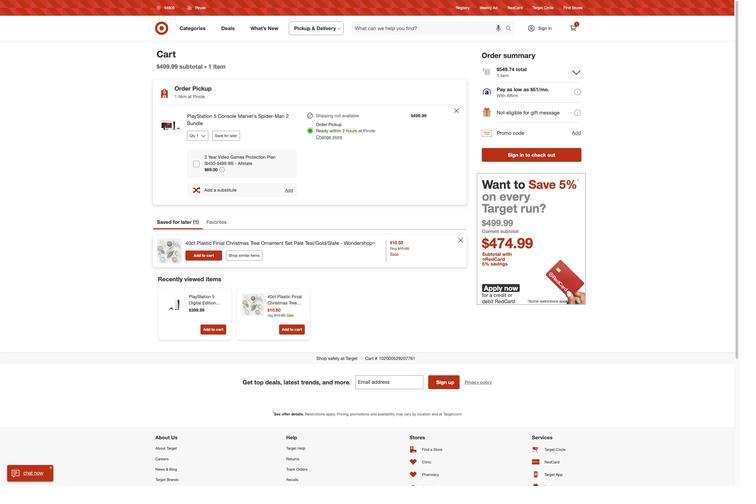 Task type: describe. For each thing, give the bounding box(es) containing it.
target up sign in 'link'
[[533, 5, 543, 10]]

console inside playstation 5 digital edition console
[[189, 307, 205, 312]]

$15.00 for $10.50 reg $15.00 sale
[[274, 313, 286, 318]]

every
[[500, 189, 531, 203]]

& for pickup
[[312, 25, 315, 31]]

christmas for 40ct plastic finial christmas tree ornament set pale teal/gold/slate - wondershop™
[[226, 240, 249, 246]]

categories
[[180, 25, 206, 31]]

cart inside the $399.99 add to cart
[[216, 327, 224, 332]]

affirm image
[[483, 88, 492, 94]]

privacy policy link
[[465, 379, 492, 386]]

within
[[330, 128, 342, 133]]

chat now button
[[7, 465, 54, 481]]

$10.50 for $10.50 reg $15.00 sale
[[390, 240, 404, 245]]

apply now for a credit or debit redcard
[[483, 284, 519, 305]]

40ct plastic finial christmas tree ornament set pale teal/gold/slate - wondershop™ list item
[[153, 235, 467, 267]]

on
[[483, 189, 497, 203]]

allstate
[[238, 161, 253, 166]]

0 vertical spatial stores
[[573, 5, 583, 10]]

40ct plastic finial christmas tree ornament set - wondershop™
[[268, 294, 302, 318]]

playstation 5 console marvel's spider-man 2 bundle
[[187, 113, 289, 126]]

target app
[[545, 472, 563, 477]]

privacy policy
[[465, 380, 492, 385]]

$399.99 add to cart
[[189, 307, 224, 332]]

(
[[193, 219, 195, 225]]

registry
[[456, 5, 470, 10]]

order for order pickup ready within 2 hours at pinole change store
[[316, 122, 328, 127]]

1 horizontal spatial help
[[298, 446, 306, 451]]

$399.99
[[189, 307, 205, 313]]

at inside * see offer details. restrictions apply. pricing, promotions and availability may vary by location and at target.com
[[440, 412, 443, 417]]

summary
[[504, 51, 536, 60]]

apply now button
[[483, 284, 520, 292]]

search button
[[503, 21, 518, 36]]

plastic for 40ct plastic finial christmas tree ornament set - wondershop™
[[278, 294, 291, 299]]

deals,
[[266, 379, 282, 386]]

apply
[[484, 284, 503, 292]]

for inside apply now for a credit or debit redcard
[[483, 292, 489, 298]]

pharmacy link
[[410, 468, 449, 481]]

chat now
[[24, 470, 44, 476]]

safely
[[328, 356, 340, 361]]

)
[[198, 219, 199, 225]]

0 vertical spatial circle
[[545, 5, 554, 10]]

sign in
[[539, 25, 552, 31]]

✕
[[50, 466, 52, 469]]

clinic
[[423, 460, 432, 464]]

may
[[396, 412, 404, 417]]

to down $10.50 reg $15.00 sale
[[290, 327, 294, 332]]

94806
[[164, 5, 175, 10]]

2 horizontal spatial and
[[432, 412, 439, 417]]

✕ button
[[49, 465, 54, 470]]

out
[[548, 152, 556, 158]]

Service plan checkbox
[[194, 161, 200, 167]]

sign in to check out button
[[482, 148, 582, 162]]

subtotal inside "$499.99 current subtotal $474.99"
[[501, 228, 519, 234]]

target inside the on every target run?
[[483, 201, 518, 215]]

track orders link
[[287, 464, 326, 474]]

- inside 2 year video games protection plan ($450-$499.99) - allstate
[[235, 161, 237, 166]]

at inside order pickup ready within 2 hours at pinole change store
[[359, 128, 362, 133]]

on every target run?
[[483, 189, 547, 215]]

in for sign in to check out
[[520, 152, 525, 158]]

order pickup ready within 2 hours at pinole change store
[[316, 122, 376, 140]]

for right the saved
[[173, 219, 180, 225]]

registry link
[[456, 5, 470, 11]]

to inside the $399.99 add to cart
[[212, 327, 215, 332]]

news
[[156, 467, 165, 472]]

with
[[503, 251, 512, 257]]

cart # 102000529207761
[[366, 356, 416, 361]]

pickup inside "link"
[[294, 25, 311, 31]]

change
[[316, 134, 332, 140]]

0 horizontal spatial 5%
[[483, 261, 490, 267]]

offer
[[282, 412, 290, 417]]

vary
[[405, 412, 412, 417]]

40ct for 40ct plastic finial christmas tree ornament set - wondershop™
[[268, 294, 276, 299]]

to right want
[[515, 177, 526, 192]]

later for save for later
[[230, 133, 237, 138]]

shop safely at target
[[317, 356, 358, 361]]

not
[[335, 113, 341, 118]]

now for chat
[[34, 470, 44, 476]]

want to save 5% *
[[483, 177, 580, 192]]

add to cart button for 40ct plastic finial christmas tree ornament set - wondershop™
[[279, 325, 305, 335]]

what's new
[[251, 25, 279, 31]]

target brands link
[[156, 474, 203, 485]]

affirm image
[[482, 87, 492, 97]]

set for -
[[289, 307, 295, 312]]

1 as from the left
[[507, 86, 513, 92]]

item for $549.74 total
[[501, 73, 510, 78]]

with
[[497, 93, 506, 98]]

1 inside order pickup 1 item at pinole
[[175, 94, 177, 99]]

1 inside $549.74 total 1 item
[[497, 73, 500, 78]]

target up returns
[[287, 446, 297, 451]]

bundle
[[187, 120, 203, 126]]

1 vertical spatial save
[[529, 177, 557, 192]]

or
[[508, 292, 513, 298]]

102000529207761
[[379, 356, 416, 361]]

* inside want to save 5% *
[[578, 178, 580, 183]]

store
[[333, 134, 343, 140]]

gift
[[531, 110, 539, 116]]

sale for $10.50 reg $15.00 sale
[[287, 313, 294, 318]]

latest
[[284, 379, 300, 386]]

$15.00 for $10.50 reg $15.00 sale
[[398, 246, 410, 251]]

order summary
[[482, 51, 536, 60]]

delivery
[[317, 25, 336, 31]]

cart for cart
[[157, 48, 176, 60]]

1 horizontal spatial circle
[[556, 447, 566, 452]]

target brands
[[156, 477, 179, 482]]

1 vertical spatial target circle link
[[533, 443, 580, 456]]

0 vertical spatial subtotal
[[180, 63, 203, 70]]

spider-
[[258, 113, 275, 119]]

0 vertical spatial target circle
[[533, 5, 554, 10]]

tree for -
[[289, 300, 297, 306]]

available
[[342, 113, 359, 118]]

see
[[274, 412, 281, 417]]

similar
[[239, 253, 250, 258]]

order for order pickup 1 item at pinole
[[175, 85, 191, 92]]

reg
[[268, 313, 273, 318]]

order for order summary
[[482, 51, 502, 60]]

sign for sign up
[[437, 379, 447, 386]]

not eligible for gift message
[[497, 110, 560, 116]]

shop for shop safely at target
[[317, 356, 327, 361]]

playstation 5 digital edition console link
[[189, 294, 225, 312]]

substitute
[[218, 187, 237, 193]]

add inside the $399.99 add to cart
[[203, 327, 211, 332]]

christmas for 40ct plastic finial christmas tree ornament set - wondershop™
[[268, 300, 288, 306]]

0 vertical spatial target circle link
[[533, 5, 554, 11]]

pale
[[294, 240, 304, 246]]

redcard inside apply now for a credit or debit redcard
[[495, 298, 515, 305]]

for left gift
[[524, 110, 530, 116]]

returns
[[287, 457, 300, 461]]

chat
[[24, 470, 33, 476]]

40ct for 40ct plastic finial christmas tree ornament set pale teal/gold/slate - wondershop™
[[186, 240, 196, 246]]

pinole inside "dropdown button"
[[196, 5, 206, 10]]

edition
[[203, 300, 216, 306]]

weekly
[[480, 5, 492, 10]]

$549.74
[[497, 66, 515, 72]]

What can we help you find? suggestions appear below search field
[[352, 21, 508, 35]]

shop similar items button
[[226, 251, 263, 261]]

playstation 5 console marvel's spider-man 2 bundle link
[[187, 113, 297, 127]]

a inside apply now for a credit or debit redcard
[[490, 292, 493, 298]]

save for later
[[215, 133, 237, 138]]

40ct plastic finial christmas tree ornament set pale teal/gold/slate - wondershop™
[[186, 240, 375, 246]]

message
[[540, 110, 560, 116]]

playstation for playstation 5 console marvel's spider-man 2 bundle
[[187, 113, 212, 119]]

promotions
[[351, 412, 370, 417]]

track
[[287, 467, 295, 472]]

to inside the 40ct plastic finial christmas tree ornament set pale teal/gold/slate - wondershop™ "list item"
[[202, 253, 206, 258]]

sign for sign in
[[539, 25, 548, 31]]

$10.50 for $10.50 reg $15.00 sale
[[268, 307, 281, 313]]

favorites
[[207, 219, 227, 225]]

$69.00
[[205, 167, 218, 172]]

find a store
[[423, 447, 443, 452]]

sale for $10.50 reg $15.00 sale
[[390, 252, 399, 257]]

viewed
[[185, 275, 204, 283]]

a for substitute
[[214, 187, 216, 193]]

affirm
[[507, 93, 519, 98]]

pickup for order pickup 1 item at pinole
[[193, 85, 212, 92]]

#
[[375, 356, 378, 361]]

playstation 5 console marvel&#39;s spider-man 2 bundle image
[[158, 113, 183, 138]]

1 horizontal spatial add button
[[572, 129, 582, 137]]

ornament for -
[[268, 307, 288, 312]]

new
[[268, 25, 279, 31]]



Task type: locate. For each thing, give the bounding box(es) containing it.
1 horizontal spatial and
[[371, 412, 377, 417]]

add to cart for the add to cart "button" for 40ct plastic finial christmas tree ornament set - wondershop™
[[282, 327, 302, 332]]

sale right reg
[[287, 313, 294, 318]]

0 vertical spatial wondershop™
[[344, 240, 375, 246]]

cart down playstation 5 digital edition console link
[[216, 327, 224, 332]]

1 up playstation 5 console marvel&#39;s spider-man 2 bundle image
[[175, 94, 177, 99]]

privacy
[[465, 380, 479, 385]]

- right $10.50 reg $15.00 sale
[[297, 307, 298, 312]]

at left target.com
[[440, 412, 443, 417]]

in inside "button"
[[520, 152, 525, 158]]

playstation up digital
[[189, 294, 211, 299]]

shop left safely
[[317, 356, 327, 361]]

set inside "list item"
[[285, 240, 293, 246]]

plastic down )
[[197, 240, 212, 246]]

and left the "availability"
[[371, 412, 377, 417]]

0 horizontal spatial and
[[323, 379, 333, 386]]

shop inside button
[[229, 253, 238, 258]]

shipping not available
[[316, 113, 359, 118]]

target down us
[[167, 446, 177, 451]]

2 inside playstation 5 console marvel's spider-man 2 bundle
[[286, 113, 289, 119]]

ornament inside "list item"
[[261, 240, 284, 246]]

add inside the 40ct plastic finial christmas tree ornament set pale teal/gold/slate - wondershop™ "list item"
[[194, 253, 201, 258]]

save up video
[[215, 133, 223, 138]]

1 horizontal spatial later
[[230, 133, 237, 138]]

playstation up 'bundle'
[[187, 113, 212, 119]]

1 about from the top
[[156, 435, 170, 441]]

sign up button
[[429, 376, 460, 389]]

1 right $499.99 subtotal
[[208, 63, 212, 70]]

low
[[514, 86, 523, 92]]

pickup for order pickup ready within 2 hours at pinole change store
[[329, 122, 342, 127]]

1 vertical spatial items
[[206, 275, 222, 283]]

playstation
[[187, 113, 212, 119], [189, 294, 211, 299]]

redcard link for the topmost target circle link
[[508, 5, 523, 11]]

check
[[532, 152, 547, 158]]

now inside button
[[34, 470, 44, 476]]

2 as from the left
[[524, 86, 530, 92]]

0 vertical spatial sale
[[390, 252, 399, 257]]

tree up $10.50 reg $15.00 sale
[[289, 300, 297, 306]]

1 vertical spatial help
[[298, 446, 306, 451]]

pinole inside order pickup 1 item at pinole
[[193, 94, 205, 99]]

0 horizontal spatial cart
[[157, 48, 176, 60]]

1 horizontal spatial christmas
[[268, 300, 288, 306]]

0 horizontal spatial redcard link
[[508, 5, 523, 11]]

5 up the edition
[[212, 294, 215, 299]]

help up returns link
[[298, 446, 306, 451]]

2 inside order pickup ready within 2 hours at pinole change store
[[343, 128, 345, 133]]

& inside news & blog "link"
[[166, 467, 168, 472]]

0 vertical spatial ornament
[[261, 240, 284, 246]]

reg
[[390, 246, 397, 251]]

savings
[[491, 261, 508, 267]]

circle up the app
[[556, 447, 566, 452]]

as
[[507, 86, 513, 92], [524, 86, 530, 92]]

console up save for later
[[218, 113, 237, 119]]

promo
[[497, 130, 512, 136]]

at right hours
[[359, 128, 362, 133]]

1 vertical spatial $10.50
[[268, 307, 281, 313]]

order pickup 1 item at pinole
[[175, 85, 212, 99]]

cart left #
[[366, 356, 374, 361]]

1 horizontal spatial subtotal
[[501, 228, 519, 234]]

1 vertical spatial subtotal
[[501, 228, 519, 234]]

later for saved for later ( 1 )
[[181, 219, 192, 225]]

ornament inside 40ct plastic finial christmas tree ornament set - wondershop™
[[268, 307, 288, 312]]

40ct plastic finial christmas tree ornament set - wondershop™ link
[[268, 294, 304, 318]]

total
[[517, 66, 527, 72]]

0 vertical spatial plastic
[[197, 240, 212, 246]]

items right similar
[[251, 253, 260, 258]]

1 vertical spatial wondershop™
[[268, 313, 295, 318]]

0 vertical spatial shop
[[229, 253, 238, 258]]

shop
[[229, 253, 238, 258], [317, 356, 327, 361]]

target left the app
[[545, 472, 555, 477]]

target circle link down services
[[533, 443, 580, 456]]

careers
[[156, 457, 169, 461]]

find for find a store
[[423, 447, 430, 452]]

help up target help
[[287, 435, 297, 441]]

cart down the 40ct plastic finial christmas tree ornament set - wondershop™ link
[[295, 327, 302, 332]]

40ct up $10.50 reg $15.00 sale
[[268, 294, 276, 299]]

1 vertical spatial sale
[[287, 313, 294, 318]]

video
[[218, 154, 229, 160]]

target right safely
[[346, 356, 358, 361]]

item inside $549.74 total 1 item
[[501, 73, 510, 78]]

sign up
[[437, 379, 455, 386]]

- down games
[[235, 161, 237, 166]]

up
[[449, 379, 455, 386]]

5 inside playstation 5 digital edition console
[[212, 294, 215, 299]]

1 horizontal spatial item
[[213, 63, 226, 70]]

add to cart button up 'viewed'
[[186, 251, 222, 261]]

$499.99 for $499.99 current subtotal $474.99
[[483, 217, 514, 228]]

none radio inside cart item ready to fulfill group
[[307, 113, 314, 119]]

& left blog
[[166, 467, 168, 472]]

0 vertical spatial a
[[214, 187, 216, 193]]

1 vertical spatial 40ct
[[268, 294, 276, 299]]

wondershop™ inside 40ct plastic finial christmas tree ornament set - wondershop™
[[268, 313, 295, 318]]

protection
[[246, 154, 266, 160]]

0 vertical spatial playstation
[[187, 113, 212, 119]]

hours
[[346, 128, 357, 133]]

recalls link
[[287, 474, 326, 485]]

pinole up categories link
[[196, 5, 206, 10]]

playstation 5 digital edition console image
[[163, 294, 185, 316], [163, 294, 185, 316]]

to inside sign in to check out "button"
[[526, 152, 531, 158]]

target circle down services
[[545, 447, 566, 452]]

about for about us
[[156, 435, 170, 441]]

add to cart button for playstation 5 digital edition console
[[201, 325, 226, 335]]

0 horizontal spatial order
[[175, 85, 191, 92]]

add to cart up 'viewed'
[[194, 253, 214, 258]]

add to cart button inside the 40ct plastic finial christmas tree ornament set pale teal/gold/slate - wondershop™ "list item"
[[186, 251, 222, 261]]

0 horizontal spatial find
[[423, 447, 430, 452]]

order up ready
[[316, 122, 328, 127]]

0 horizontal spatial add button
[[285, 187, 294, 193]]

0 horizontal spatial -
[[235, 161, 237, 166]]

sale inside $10.50 reg $15.00 sale
[[390, 252, 399, 257]]

pay as low as $51/mo. with affirm
[[497, 86, 550, 98]]

apply. right restrictions on the bottom right
[[560, 299, 570, 304]]

save inside the save for later button
[[215, 133, 223, 138]]

0 vertical spatial console
[[218, 113, 237, 119]]

0 vertical spatial now
[[505, 284, 519, 292]]

item
[[213, 63, 226, 70], [501, 73, 510, 78], [178, 94, 187, 99]]

shop similar items
[[229, 253, 260, 258]]

5% savings
[[483, 261, 508, 267]]

5 for digital
[[212, 294, 215, 299]]

- inside "list item"
[[341, 240, 343, 246]]

item inside order pickup 1 item at pinole
[[178, 94, 187, 99]]

promo code
[[497, 130, 525, 136]]

$15.00 inside $10.50 reg $15.00 sale
[[274, 313, 286, 318]]

deals
[[221, 25, 235, 31]]

1 vertical spatial cart
[[366, 356, 374, 361]]

add to cart button
[[186, 251, 222, 261], [201, 325, 226, 335], [279, 325, 305, 335]]

returns link
[[287, 454, 326, 464]]

target circle link
[[533, 5, 554, 11], [533, 443, 580, 456]]

what's new link
[[245, 21, 287, 35]]

about for about target
[[156, 446, 166, 451]]

None text field
[[356, 376, 424, 389]]

as right low in the right of the page
[[524, 86, 530, 92]]

1 horizontal spatial plastic
[[278, 294, 291, 299]]

target circle link up sign in
[[533, 5, 554, 11]]

0 horizontal spatial christmas
[[226, 240, 249, 246]]

$499.99 current subtotal $474.99
[[483, 217, 534, 252]]

sign left 1 'link'
[[539, 25, 548, 31]]

app
[[556, 472, 563, 477]]

& for news
[[166, 467, 168, 472]]

target down services
[[545, 447, 555, 452]]

None radio
[[307, 113, 314, 119]]

stores up find a store link
[[410, 435, 426, 441]]

0 horizontal spatial later
[[181, 219, 192, 225]]

1 horizontal spatial $499.99
[[411, 113, 427, 118]]

$499.99 for $499.99 subtotal
[[157, 63, 178, 70]]

playstation inside playstation 5 console marvel's spider-man 2 bundle
[[187, 113, 212, 119]]

sign for sign in to check out
[[508, 152, 519, 158]]

1 horizontal spatial items
[[251, 253, 260, 258]]

40ct inside 40ct plastic finial christmas tree ornament set - wondershop™
[[268, 294, 276, 299]]

sale inside $10.50 reg $15.00 sale
[[287, 313, 294, 318]]

add
[[573, 130, 582, 136], [205, 187, 213, 193], [285, 187, 293, 193], [194, 253, 201, 258], [203, 327, 211, 332], [282, 327, 289, 332]]

later inside button
[[230, 133, 237, 138]]

0 vertical spatial sign
[[539, 25, 548, 31]]

0 horizontal spatial circle
[[545, 5, 554, 10]]

and left "more."
[[323, 379, 333, 386]]

0 vertical spatial cart
[[157, 48, 176, 60]]

tree up shop similar items in the left bottom of the page
[[250, 240, 260, 246]]

0 horizontal spatial apply.
[[326, 412, 336, 417]]

sign inside sign in 'link'
[[539, 25, 548, 31]]

pinole
[[196, 5, 206, 10], [193, 94, 205, 99], [364, 128, 376, 133]]

order up $549.74
[[482, 51, 502, 60]]

1 vertical spatial &
[[166, 467, 168, 472]]

40ct down the (
[[186, 240, 196, 246]]

restrictions
[[540, 299, 559, 304]]

finial inside 40ct plastic finial christmas tree ornament set pale teal/gold/slate - wondershop™ link
[[213, 240, 225, 246]]

2 horizontal spatial order
[[482, 51, 502, 60]]

set for pale
[[285, 240, 293, 246]]

0 vertical spatial item
[[213, 63, 226, 70]]

2 horizontal spatial -
[[341, 240, 343, 246]]

0 vertical spatial 5%
[[560, 177, 578, 192]]

items inside button
[[251, 253, 260, 258]]

pickup & delivery link
[[289, 21, 344, 35]]

1 horizontal spatial finial
[[292, 294, 302, 299]]

console inside playstation 5 console marvel's spider-man 2 bundle
[[218, 113, 237, 119]]

add to cart button down $399.99
[[201, 325, 226, 335]]

5 inside playstation 5 console marvel's spider-man 2 bundle
[[214, 113, 217, 119]]

1 horizontal spatial now
[[505, 284, 519, 292]]

about up careers
[[156, 446, 166, 451]]

2 horizontal spatial $499.99
[[483, 217, 514, 228]]

add to cart for the add to cart "button" within the 40ct plastic finial christmas tree ornament set pale teal/gold/slate - wondershop™ "list item"
[[194, 253, 214, 258]]

plastic for 40ct plastic finial christmas tree ornament set pale teal/gold/slate - wondershop™
[[197, 240, 212, 246]]

to left check
[[526, 152, 531, 158]]

1 vertical spatial set
[[289, 307, 295, 312]]

pickup left delivery
[[294, 25, 311, 31]]

in left check
[[520, 152, 525, 158]]

$15.00
[[398, 246, 410, 251], [274, 313, 286, 318]]

target circle inside target circle link
[[545, 447, 566, 452]]

order inside order pickup ready within 2 hours at pinole change store
[[316, 122, 328, 127]]

1 down $549.74
[[497, 73, 500, 78]]

apply. left pricing,
[[326, 412, 336, 417]]

now inside apply now for a credit or debit redcard
[[505, 284, 519, 292]]

target circle
[[533, 5, 554, 10], [545, 447, 566, 452]]

0 vertical spatial $15.00
[[398, 246, 410, 251]]

deals link
[[216, 21, 243, 35]]

1 vertical spatial add button
[[285, 187, 294, 193]]

ornament
[[261, 240, 284, 246], [268, 307, 288, 312]]

1 horizontal spatial -
[[297, 307, 298, 312]]

a left substitute
[[214, 187, 216, 193]]

apply. inside * see offer details. restrictions apply. pricing, promotions and availability may vary by location and at target.com
[[326, 412, 336, 417]]

1 vertical spatial -
[[341, 240, 343, 246]]

tree inside 40ct plastic finial christmas tree ornament set - wondershop™
[[289, 300, 297, 306]]

store
[[434, 447, 443, 452]]

wondershop™ inside 40ct plastic finial christmas tree ornament set pale teal/gold/slate - wondershop™ link
[[344, 240, 375, 246]]

0 horizontal spatial 2
[[205, 154, 207, 160]]

$10.50 inside $10.50 reg $15.00 sale
[[390, 240, 404, 245]]

1 vertical spatial find
[[423, 447, 430, 452]]

add button inside cart item ready to fulfill group
[[285, 187, 294, 193]]

finial inside 40ct plastic finial christmas tree ornament set - wondershop™
[[292, 294, 302, 299]]

items for recently viewed items
[[206, 275, 222, 283]]

find stores
[[564, 5, 583, 10]]

tree for pale
[[250, 240, 260, 246]]

1 horizontal spatial 2
[[286, 113, 289, 119]]

finial down favorites link
[[213, 240, 225, 246]]

- inside 40ct plastic finial christmas tree ornament set - wondershop™
[[297, 307, 298, 312]]

code
[[514, 130, 525, 136]]

1 vertical spatial a
[[490, 292, 493, 298]]

at right safely
[[341, 356, 345, 361]]

$499.99)
[[217, 161, 234, 166]]

pickup inside order pickup ready within 2 hours at pinole change store
[[329, 122, 342, 127]]

0 horizontal spatial as
[[507, 86, 513, 92]]

redcard
[[508, 5, 523, 10], [486, 256, 506, 262], [495, 298, 515, 305], [545, 460, 560, 464]]

1 vertical spatial add to cart
[[282, 327, 302, 332]]

details.
[[291, 412, 304, 417]]

1 horizontal spatial add to cart
[[282, 327, 302, 332]]

playstation inside playstation 5 digital edition console
[[189, 294, 211, 299]]

0 vertical spatial redcard link
[[508, 5, 523, 11]]

1 horizontal spatial $15.00
[[398, 246, 410, 251]]

subtotal right current at top
[[501, 228, 519, 234]]

add to cart down $10.50 reg $15.00 sale
[[282, 327, 302, 332]]

1 vertical spatial pinole
[[193, 94, 205, 99]]

later left the (
[[181, 219, 192, 225]]

to down the edition
[[212, 327, 215, 332]]

5 for console
[[214, 113, 217, 119]]

1 vertical spatial 5%
[[483, 261, 490, 267]]

christmas up similar
[[226, 240, 249, 246]]

christmas inside 40ct plastic finial christmas tree ornament set - wondershop™
[[268, 300, 288, 306]]

0 vertical spatial 40ct
[[186, 240, 196, 246]]

target down want
[[483, 201, 518, 215]]

1 inside 'link'
[[577, 22, 578, 26]]

plastic inside 40ct plastic finial christmas tree ornament set - wondershop™
[[278, 294, 291, 299]]

40ct plastic finial christmas tree ornament set pale teal/gold/slate - wondershop™ link
[[186, 240, 375, 247]]

add to cart inside the 40ct plastic finial christmas tree ornament set pale teal/gold/slate - wondershop™ "list item"
[[194, 253, 214, 258]]

in left 1 'link'
[[549, 25, 552, 31]]

*some restrictions apply.
[[528, 299, 570, 304]]

redcard link for target app link
[[533, 456, 580, 468]]

add to cart button down $10.50 reg $15.00 sale
[[279, 325, 305, 335]]

to up 'viewed'
[[202, 253, 206, 258]]

more.
[[335, 379, 351, 386]]

pickup inside order pickup 1 item at pinole
[[193, 85, 212, 92]]

a for store
[[431, 447, 433, 452]]

1 vertical spatial ornament
[[268, 307, 288, 312]]

0 vertical spatial christmas
[[226, 240, 249, 246]]

$499.99 for $499.99
[[411, 113, 427, 118]]

at up 'bundle'
[[188, 94, 192, 99]]

pickup down the 1 item
[[193, 85, 212, 92]]

0 vertical spatial about
[[156, 435, 170, 441]]

subtotal up order pickup 1 item at pinole
[[180, 63, 203, 70]]

2 about from the top
[[156, 446, 166, 451]]

1 horizontal spatial cart
[[216, 327, 224, 332]]

1 horizontal spatial pickup
[[294, 25, 311, 31]]

shop left similar
[[229, 253, 238, 258]]

playstation for playstation 5 digital edition console
[[189, 294, 211, 299]]

2 horizontal spatial 2
[[343, 128, 345, 133]]

want
[[483, 177, 511, 192]]

1 vertical spatial shop
[[317, 356, 327, 361]]

1 vertical spatial *
[[273, 411, 274, 415]]

change store button
[[316, 134, 343, 140]]

for down playstation 5 console marvel's spider-man 2 bundle
[[224, 133, 229, 138]]

tree inside "list item"
[[250, 240, 260, 246]]

ornament up reg
[[268, 307, 288, 312]]

find left "store" at the bottom right of the page
[[423, 447, 430, 452]]

sign inside sign in to check out "button"
[[508, 152, 519, 158]]

pinole inside order pickup ready within 2 hours at pinole change store
[[364, 128, 376, 133]]

1 left favorites
[[195, 219, 198, 225]]

1 down find stores link
[[577, 22, 578, 26]]

1 vertical spatial 5
[[212, 294, 215, 299]]

christmas inside "list item"
[[226, 240, 249, 246]]

target down the "news"
[[156, 477, 166, 482]]

$10.50 inside $10.50 reg $15.00 sale
[[268, 307, 281, 313]]

brands
[[167, 477, 179, 482]]

for
[[524, 110, 530, 116], [224, 133, 229, 138], [173, 219, 180, 225], [483, 292, 489, 298]]

blog
[[169, 467, 177, 472]]

1 horizontal spatial redcard link
[[533, 456, 580, 468]]

saved for later ( 1 )
[[157, 219, 199, 225]]

1 vertical spatial now
[[34, 470, 44, 476]]

0 vertical spatial $499.99
[[157, 63, 178, 70]]

find for find stores
[[564, 5, 571, 10]]

news & blog
[[156, 467, 177, 472]]

at
[[188, 94, 192, 99], [359, 128, 362, 133], [341, 356, 345, 361], [440, 412, 443, 417]]

1 vertical spatial playstation
[[189, 294, 211, 299]]

2 vertical spatial 2
[[205, 154, 207, 160]]

5%
[[560, 177, 578, 192], [483, 261, 490, 267]]

& left delivery
[[312, 25, 315, 31]]

top
[[255, 379, 264, 386]]

chat now dialog
[[7, 465, 54, 481]]

set inside 40ct plastic finial christmas tree ornament set - wondershop™
[[289, 307, 295, 312]]

item for order pickup
[[178, 94, 187, 99]]

ornament left "pale"
[[261, 240, 284, 246]]

40ct plastic finial christmas tree ornament set - wondershop™ image
[[242, 294, 264, 316], [242, 294, 264, 316]]

$499.99 inside "$499.99 current subtotal $474.99"
[[483, 217, 514, 228]]

target help
[[287, 446, 306, 451]]

a inside group
[[214, 187, 216, 193]]

redcard link right ad
[[508, 5, 523, 11]]

1
[[577, 22, 578, 26], [208, 63, 212, 70], [497, 73, 500, 78], [175, 94, 177, 99], [195, 219, 198, 225]]

target circle up sign in
[[533, 5, 554, 10]]

recalls
[[287, 477, 299, 482]]

1 horizontal spatial shop
[[317, 356, 327, 361]]

a left credit
[[490, 292, 493, 298]]

us
[[171, 435, 178, 441]]

now right chat at the left bottom of the page
[[34, 470, 44, 476]]

0 vertical spatial -
[[235, 161, 237, 166]]

stores
[[573, 5, 583, 10], [410, 435, 426, 441]]

* inside * see offer details. restrictions apply. pricing, promotions and availability may vary by location and at target.com
[[273, 411, 274, 415]]

0 horizontal spatial a
[[214, 187, 216, 193]]

1 horizontal spatial find
[[564, 5, 571, 10]]

order inside order pickup 1 item at pinole
[[175, 85, 191, 92]]

1 horizontal spatial in
[[549, 25, 552, 31]]

0 horizontal spatial wondershop™
[[268, 313, 295, 318]]

0 horizontal spatial help
[[287, 435, 297, 441]]

and
[[323, 379, 333, 386], [371, 412, 377, 417], [432, 412, 439, 417]]

pricing,
[[337, 412, 350, 417]]

2 right man
[[286, 113, 289, 119]]

2 vertical spatial item
[[178, 94, 187, 99]]

sign in to check out
[[508, 152, 556, 158]]

shipping
[[316, 113, 334, 118]]

cart up recently viewed items
[[207, 253, 214, 258]]

$499.99 inside cart item ready to fulfill group
[[411, 113, 427, 118]]

a left "store" at the bottom right of the page
[[431, 447, 433, 452]]

$549.74 total 1 item
[[497, 66, 527, 78]]

about us
[[156, 435, 178, 441]]

items right 'viewed'
[[206, 275, 222, 283]]

sign down promo code
[[508, 152, 519, 158]]

now
[[505, 284, 519, 292], [34, 470, 44, 476]]

current
[[483, 228, 500, 234]]

40ct inside "list item"
[[186, 240, 196, 246]]

0 vertical spatial pickup
[[294, 25, 311, 31]]

ornament for pale
[[261, 240, 284, 246]]

to
[[526, 152, 531, 158], [515, 177, 526, 192], [202, 253, 206, 258], [212, 327, 215, 332], [290, 327, 294, 332]]

shop for shop similar items
[[229, 253, 238, 258]]

as up affirm
[[507, 86, 513, 92]]

plastic inside "list item"
[[197, 240, 212, 246]]

0 horizontal spatial stores
[[410, 435, 426, 441]]

in for sign in
[[549, 25, 552, 31]]

cart for cart # 102000529207761
[[366, 356, 374, 361]]

about up about target
[[156, 435, 170, 441]]

& inside pickup & delivery "link"
[[312, 25, 315, 31]]

&
[[312, 25, 315, 31], [166, 467, 168, 472]]

christmas up $10.50 reg $15.00 sale
[[268, 300, 288, 306]]

marvel's
[[238, 113, 257, 119]]

cart for the add to cart "button" for 40ct plastic finial christmas tree ornament set - wondershop™
[[295, 327, 302, 332]]

year
[[208, 154, 217, 160]]

sale
[[390, 252, 399, 257], [287, 313, 294, 318]]

finial for 40ct plastic finial christmas tree ornament set - wondershop™
[[292, 294, 302, 299]]

redcard link up target app
[[533, 456, 580, 468]]

cart for the add to cart "button" within the 40ct plastic finial christmas tree ornament set pale teal/gold/slate - wondershop™ "list item"
[[207, 253, 214, 258]]

40ct plastic finial christmas tree ornament set pale teal/gold/slate - wondershop&#8482; image
[[157, 238, 182, 264]]

for inside button
[[224, 133, 229, 138]]

at inside order pickup 1 item at pinole
[[188, 94, 192, 99]]

2 vertical spatial sign
[[437, 379, 447, 386]]

0 vertical spatial apply.
[[560, 299, 570, 304]]

1 horizontal spatial sale
[[390, 252, 399, 257]]

0 horizontal spatial cart
[[207, 253, 214, 258]]

finial for 40ct plastic finial christmas tree ornament set pale teal/gold/slate - wondershop™
[[213, 240, 225, 246]]

2 vertical spatial -
[[297, 307, 298, 312]]

1 vertical spatial circle
[[556, 447, 566, 452]]

*
[[578, 178, 580, 183], [273, 411, 274, 415]]

0 horizontal spatial pickup
[[193, 85, 212, 92]]

2 left year
[[205, 154, 207, 160]]

cart inside the 40ct plastic finial christmas tree ornament set pale teal/gold/slate - wondershop™ "list item"
[[207, 253, 214, 258]]

cart
[[207, 253, 214, 258], [216, 327, 224, 332], [295, 327, 302, 332]]

Store pickup radio
[[307, 128, 314, 134]]

plastic up $10.50 reg $15.00 sale
[[278, 294, 291, 299]]

later
[[230, 133, 237, 138], [181, 219, 192, 225]]

0 vertical spatial order
[[482, 51, 502, 60]]

1 vertical spatial sign
[[508, 152, 519, 158]]

items for shop similar items
[[251, 253, 260, 258]]

1 vertical spatial in
[[520, 152, 525, 158]]

sign inside sign up button
[[437, 379, 447, 386]]

1 vertical spatial $15.00
[[274, 313, 286, 318]]

order down $499.99 subtotal
[[175, 85, 191, 92]]

2 inside 2 year video games protection plan ($450-$499.99) - allstate
[[205, 154, 207, 160]]

now right apply
[[505, 284, 519, 292]]

about target
[[156, 446, 177, 451]]

cart item ready to fulfill group
[[153, 105, 467, 205]]

pinole right hours
[[364, 128, 376, 133]]

cart
[[157, 48, 176, 60], [366, 356, 374, 361]]

$15.00 inside $10.50 reg $15.00 sale
[[398, 246, 410, 251]]

in inside 'link'
[[549, 25, 552, 31]]

now for apply
[[505, 284, 519, 292]]

sign left up
[[437, 379, 447, 386]]



Task type: vqa. For each thing, say whether or not it's contained in the screenshot.
"5" associated with Console
yes



